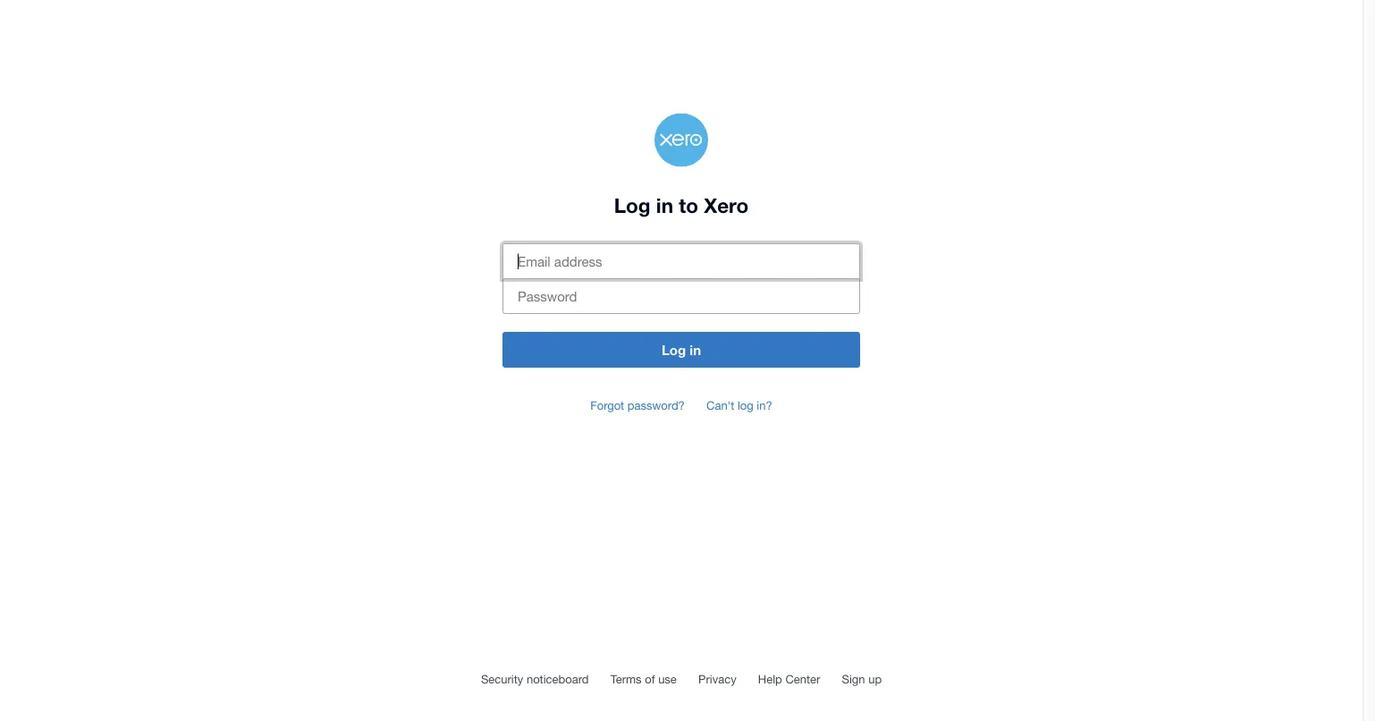 Task type: vqa. For each thing, say whether or not it's contained in the screenshot.
characters,
no



Task type: describe. For each thing, give the bounding box(es) containing it.
in for log in to xero
[[657, 193, 674, 217]]

log in to xero
[[614, 193, 749, 217]]

up
[[869, 672, 882, 686]]

sign up link
[[838, 667, 887, 690]]

help center link
[[754, 667, 825, 690]]

forgot password? link
[[586, 394, 690, 417]]

xero
[[704, 193, 749, 217]]

terms
[[611, 672, 642, 686]]

to
[[679, 193, 699, 217]]

privacy
[[699, 672, 737, 686]]

log in
[[662, 342, 701, 358]]

security noticeboard
[[481, 672, 589, 686]]

sign
[[842, 672, 866, 686]]



Task type: locate. For each thing, give the bounding box(es) containing it.
1 vertical spatial in
[[690, 342, 701, 358]]

log
[[738, 398, 754, 412]]

password?
[[628, 398, 685, 412]]

noticeboard
[[527, 672, 589, 686]]

0 vertical spatial in
[[657, 193, 674, 217]]

help center
[[758, 672, 821, 686]]

forgot
[[591, 398, 625, 412]]

1 vertical spatial log
[[662, 342, 686, 358]]

of
[[645, 672, 655, 686]]

0 horizontal spatial log
[[614, 193, 651, 217]]

log left to
[[614, 193, 651, 217]]

security noticeboard link
[[477, 667, 594, 690]]

log for log in
[[662, 342, 686, 358]]

0 horizontal spatial in
[[657, 193, 674, 217]]

in down 'password' password field
[[690, 342, 701, 358]]

use
[[659, 672, 677, 686]]

1 horizontal spatial log
[[662, 342, 686, 358]]

Email address email field
[[503, 243, 861, 279]]

security
[[481, 672, 524, 686]]

terms of use
[[611, 672, 677, 686]]

can't
[[707, 398, 735, 412]]

1 horizontal spatial in
[[690, 342, 701, 358]]

log down 'password' password field
[[662, 342, 686, 358]]

log
[[614, 193, 651, 217], [662, 342, 686, 358]]

in left to
[[657, 193, 674, 217]]

forgot password?
[[591, 398, 685, 412]]

log in button
[[503, 332, 861, 368]]

help
[[758, 672, 783, 686]]

in?
[[757, 398, 773, 412]]

can't log in? link
[[702, 394, 777, 417]]

in for log in
[[690, 342, 701, 358]]

in
[[657, 193, 674, 217], [690, 342, 701, 358]]

Password password field
[[503, 278, 861, 314]]

privacy link
[[694, 667, 741, 690]]

sign up
[[842, 672, 882, 686]]

can't log in?
[[707, 398, 773, 412]]

log inside button
[[662, 342, 686, 358]]

in inside button
[[690, 342, 701, 358]]

center
[[786, 672, 821, 686]]

log for log in to xero
[[614, 193, 651, 217]]

terms of use link
[[606, 667, 682, 690]]

0 vertical spatial log
[[614, 193, 651, 217]]



